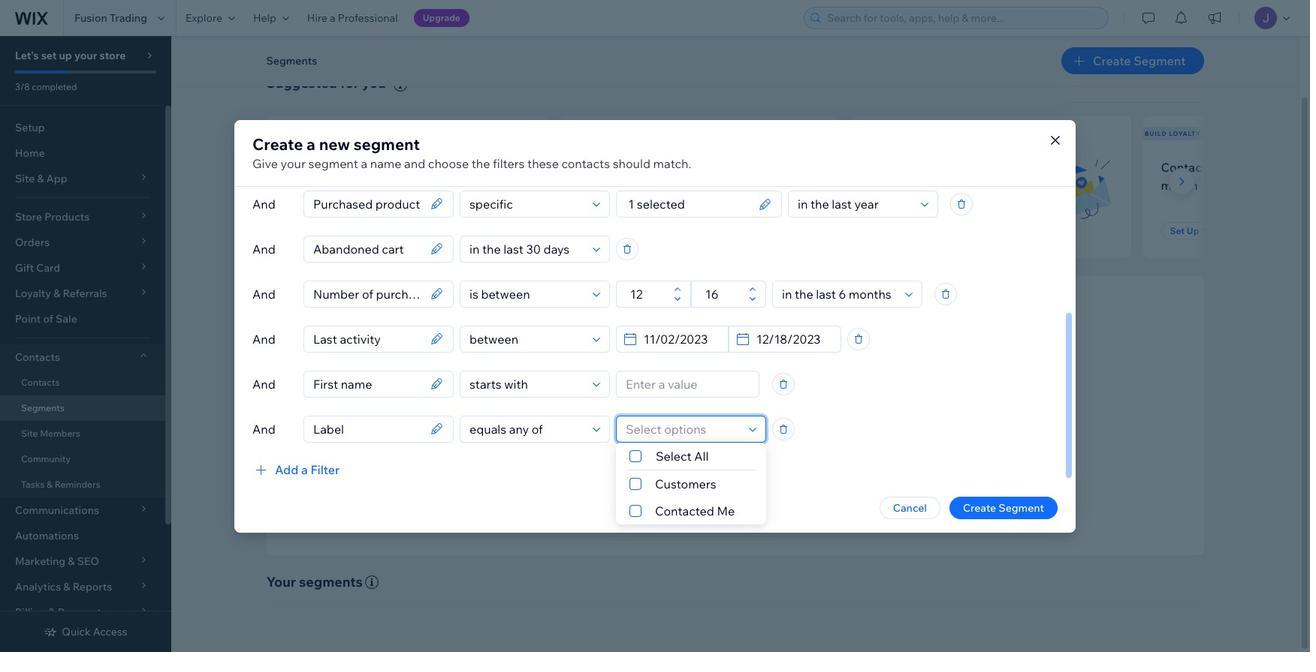 Task type: locate. For each thing, give the bounding box(es) containing it.
4 set up segment button from the left
[[1161, 222, 1250, 240]]

2 and from the top
[[252, 242, 276, 257]]

to inside new contacts who recently subscribed to your mailing list
[[350, 178, 362, 193]]

select an option field down active
[[793, 191, 917, 217]]

and for third choose a condition field from the bottom of the page
[[252, 332, 276, 347]]

who up campaign
[[1010, 160, 1034, 175]]

reach
[[635, 403, 674, 420]]

set up segment down on
[[878, 225, 948, 237]]

list
[[263, 116, 1310, 259]]

point of sale
[[15, 313, 77, 326]]

sales
[[804, 445, 828, 459]]

potential
[[782, 466, 825, 479]]

2 horizontal spatial create segment button
[[1062, 47, 1204, 74]]

segment down the new
[[308, 156, 358, 171]]

the
[[472, 156, 490, 171], [677, 403, 698, 420]]

create inside reach the right target audience create specific groups of contacts that update automatically send personalized email campaigns to drive sales and build trust get to know your high-value customers, potential leads and more
[[586, 425, 619, 439]]

list box containing customers
[[616, 471, 766, 525]]

6 choose a condition field from the top
[[465, 417, 588, 442]]

create segment
[[1093, 53, 1186, 68], [963, 502, 1044, 515], [700, 503, 793, 518]]

new subscribers
[[268, 130, 338, 137]]

1 vertical spatial the
[[677, 403, 698, 420]]

4 set from the left
[[1170, 225, 1185, 237]]

subscribers
[[287, 130, 338, 137], [941, 160, 1007, 175]]

suggested
[[266, 74, 337, 92]]

2 horizontal spatial and
[[856, 466, 875, 479]]

and up the mailing
[[404, 156, 425, 171]]

1 horizontal spatial email
[[908, 160, 938, 175]]

all
[[694, 449, 709, 464]]

new up give
[[268, 130, 285, 137]]

1 select options field from the top
[[621, 191, 754, 217]]

set up segment button down contacts with a birthday th
[[1161, 222, 1250, 240]]

None field
[[309, 191, 426, 217], [309, 236, 426, 262], [309, 281, 426, 307], [309, 326, 426, 352], [309, 372, 426, 397], [309, 417, 426, 442], [309, 191, 426, 217], [309, 236, 426, 262], [309, 281, 426, 307], [309, 326, 426, 352], [309, 372, 426, 397], [309, 417, 426, 442]]

0 horizontal spatial of
[[43, 313, 53, 326]]

create
[[1093, 53, 1131, 68], [252, 134, 303, 154], [586, 425, 619, 439], [963, 502, 996, 515], [700, 503, 738, 518]]

contacts
[[562, 156, 610, 171], [313, 160, 362, 175], [711, 425, 753, 439]]

4 and from the top
[[252, 332, 276, 347]]

a right add
[[301, 462, 308, 477]]

a right with
[[1242, 160, 1249, 175]]

list box
[[616, 471, 766, 525]]

segment
[[1134, 53, 1186, 68], [325, 225, 364, 237], [617, 225, 656, 237], [909, 225, 948, 237], [1201, 225, 1241, 237], [999, 502, 1044, 515], [741, 503, 793, 518]]

0 horizontal spatial email
[[679, 445, 706, 459]]

set up segment down made
[[586, 225, 656, 237]]

1 vertical spatial new
[[284, 160, 310, 175]]

2 set up segment button from the left
[[577, 222, 665, 240]]

0 vertical spatial to
[[350, 178, 362, 193]]

send
[[586, 445, 612, 459]]

1 vertical spatial select options field
[[621, 417, 745, 442]]

create inside create a new segment give your segment a name and choose the filters these contacts should match.
[[252, 134, 303, 154]]

segment up name
[[354, 134, 420, 154]]

list containing new contacts who recently subscribed to your mailing list
[[263, 116, 1310, 259]]

contacts up haven't
[[562, 156, 610, 171]]

setup
[[15, 121, 45, 134]]

1 vertical spatial of
[[699, 425, 708, 439]]

0 horizontal spatial subscribers
[[287, 130, 338, 137]]

who inside new contacts who recently subscribed to your mailing list
[[364, 160, 388, 175]]

1 vertical spatial and
[[831, 445, 849, 459]]

that
[[756, 425, 775, 439]]

email
[[908, 160, 938, 175], [679, 445, 706, 459]]

subscribers up campaign
[[941, 160, 1007, 175]]

3 set up segment from the left
[[878, 225, 948, 237]]

0 vertical spatial segments
[[266, 54, 317, 68]]

segment
[[354, 134, 420, 154], [308, 156, 358, 171]]

and for first choose a condition field from the bottom
[[252, 422, 276, 437]]

new for new contacts who recently subscribed to your mailing list
[[284, 160, 310, 175]]

1 choose a condition field from the top
[[465, 191, 588, 217]]

1 set up segment from the left
[[293, 225, 364, 237]]

2 set up segment from the left
[[586, 225, 656, 237]]

1 vertical spatial contacts
[[15, 351, 60, 364]]

contacts with a birthday th
[[1161, 160, 1310, 193]]

2 who from the left
[[692, 160, 716, 175]]

select an option field up 12/18/2023 field
[[778, 281, 901, 307]]

should
[[613, 156, 651, 171]]

segments up site members
[[21, 403, 65, 414]]

to right the get
[[606, 466, 616, 479]]

contacted me
[[655, 504, 735, 519]]

cancel button
[[880, 497, 941, 520]]

set for potential customers who haven't made a purchase yet
[[586, 225, 600, 237]]

new up subscribed
[[284, 160, 310, 175]]

select options field up select all
[[621, 417, 745, 442]]

2 horizontal spatial who
[[1010, 160, 1034, 175]]

your right on
[[929, 178, 954, 193]]

email up on
[[908, 160, 938, 175]]

the left the filters
[[472, 156, 490, 171]]

email inside the active email subscribers who clicked on your campaign
[[908, 160, 938, 175]]

create segment button for cancel
[[950, 497, 1058, 520]]

contacts inside popup button
[[15, 351, 60, 364]]

2 up from the left
[[602, 225, 615, 237]]

build
[[1145, 130, 1167, 137]]

add a filter button
[[252, 461, 340, 479]]

contacts down loyalty at the top right
[[1161, 160, 1213, 175]]

and up leads
[[831, 445, 849, 459]]

your down select
[[647, 466, 669, 479]]

0 horizontal spatial segments
[[21, 403, 65, 414]]

to right subscribed
[[350, 178, 362, 193]]

create segment button
[[1062, 47, 1204, 74], [950, 497, 1058, 520], [678, 502, 793, 520]]

Select options field
[[621, 191, 754, 217], [621, 417, 745, 442]]

0 horizontal spatial create segment
[[700, 503, 793, 518]]

filter
[[311, 462, 340, 477]]

1 horizontal spatial subscribers
[[941, 160, 1007, 175]]

contacts
[[1161, 160, 1213, 175], [15, 351, 60, 364], [21, 377, 60, 388]]

select options field down match.
[[621, 191, 754, 217]]

a down customers
[[655, 178, 662, 193]]

who left recently
[[364, 160, 388, 175]]

add a filter
[[275, 462, 340, 477]]

set up segment button down made
[[577, 222, 665, 240]]

cancel
[[893, 502, 927, 515]]

home link
[[0, 141, 165, 166]]

5 choose a condition field from the top
[[465, 372, 588, 397]]

point
[[15, 313, 41, 326]]

your inside the active email subscribers who clicked on your campaign
[[929, 178, 954, 193]]

of left sale
[[43, 313, 53, 326]]

contacts up campaigns at right
[[711, 425, 753, 439]]

contacts down point of sale
[[15, 351, 60, 364]]

1 vertical spatial subscribers
[[941, 160, 1007, 175]]

3 up from the left
[[895, 225, 907, 237]]

1 up from the left
[[310, 225, 323, 237]]

0 vertical spatial the
[[472, 156, 490, 171]]

set up segment button
[[284, 222, 373, 240], [577, 222, 665, 240], [869, 222, 958, 240], [1161, 222, 1250, 240]]

1 horizontal spatial to
[[606, 466, 616, 479]]

3 set up segment button from the left
[[869, 222, 958, 240]]

set
[[293, 225, 308, 237], [586, 225, 600, 237], [878, 225, 893, 237], [1170, 225, 1185, 237]]

add
[[275, 462, 299, 477]]

the up groups
[[677, 403, 698, 420]]

2 horizontal spatial contacts
[[711, 425, 753, 439]]

None checkbox
[[630, 448, 642, 466]]

1 and from the top
[[252, 196, 276, 212]]

1 horizontal spatial contacts
[[562, 156, 610, 171]]

1 horizontal spatial segments
[[266, 54, 317, 68]]

0 vertical spatial contacts
[[1161, 160, 1213, 175]]

and for fifth choose a condition field from the bottom of the page
[[252, 242, 276, 257]]

segments inside 'link'
[[21, 403, 65, 414]]

and
[[404, 156, 425, 171], [831, 445, 849, 459], [856, 466, 875, 479]]

1 set from the left
[[293, 225, 308, 237]]

who for purchase
[[692, 160, 716, 175]]

segments up suggested
[[266, 54, 317, 68]]

explore
[[186, 11, 222, 25]]

2 vertical spatial to
[[606, 466, 616, 479]]

your right give
[[281, 156, 306, 171]]

contacts inside contacts with a birthday th
[[1161, 160, 1213, 175]]

and down "build"
[[856, 466, 875, 479]]

0 vertical spatial new
[[268, 130, 285, 137]]

up
[[310, 225, 323, 237], [602, 225, 615, 237], [895, 225, 907, 237], [1187, 225, 1199, 237]]

contacts link
[[0, 370, 165, 396]]

set up segment button down on
[[869, 222, 958, 240]]

segments inside button
[[266, 54, 317, 68]]

1 horizontal spatial of
[[699, 425, 708, 439]]

up down haven't
[[602, 225, 615, 237]]

who
[[364, 160, 388, 175], [692, 160, 716, 175], [1010, 160, 1034, 175]]

contacts down contacts popup button
[[21, 377, 60, 388]]

11/02/2023 field
[[639, 326, 724, 352]]

your
[[266, 574, 296, 591]]

your down name
[[365, 178, 390, 193]]

customers
[[630, 160, 690, 175]]

personalized
[[614, 445, 677, 459]]

0 horizontal spatial and
[[404, 156, 425, 171]]

up down subscribed
[[310, 225, 323, 237]]

contacts down the new
[[313, 160, 362, 175]]

1 vertical spatial segment
[[308, 156, 358, 171]]

completed
[[32, 81, 77, 92]]

contacts for contacts link
[[21, 377, 60, 388]]

help button
[[244, 0, 298, 36]]

your right up
[[74, 49, 97, 62]]

mailing
[[393, 178, 434, 193]]

3 who from the left
[[1010, 160, 1034, 175]]

purchase
[[665, 178, 717, 193]]

your inside create a new segment give your segment a name and choose the filters these contacts should match.
[[281, 156, 306, 171]]

5 and from the top
[[252, 377, 276, 392]]

automations link
[[0, 524, 165, 549]]

a
[[330, 11, 336, 25], [307, 134, 316, 154], [361, 156, 368, 171], [1242, 160, 1249, 175], [655, 178, 662, 193], [301, 462, 308, 477]]

up down contacts with a birthday th
[[1187, 225, 1199, 237]]

set for active email subscribers who clicked on your campaign
[[878, 225, 893, 237]]

tasks
[[21, 479, 45, 491]]

create a new segment give your segment a name and choose the filters these contacts should match.
[[252, 134, 691, 171]]

campaign
[[957, 178, 1013, 193]]

1 vertical spatial email
[[679, 445, 706, 459]]

to left drive
[[764, 445, 774, 459]]

2 horizontal spatial create segment
[[1093, 53, 1186, 68]]

0 horizontal spatial the
[[472, 156, 490, 171]]

of down right
[[699, 425, 708, 439]]

6 and from the top
[[252, 422, 276, 437]]

get
[[586, 466, 604, 479]]

1 who from the left
[[364, 160, 388, 175]]

0 horizontal spatial contacts
[[313, 160, 362, 175]]

on
[[912, 178, 926, 193]]

1 horizontal spatial the
[[677, 403, 698, 420]]

up down "clicked"
[[895, 225, 907, 237]]

set up segment down subscribed
[[293, 225, 364, 237]]

segments button
[[259, 50, 325, 72]]

1 set up segment button from the left
[[284, 222, 373, 240]]

these
[[528, 156, 559, 171]]

who inside potential customers who haven't made a purchase yet
[[692, 160, 716, 175]]

tasks & reminders
[[21, 479, 100, 491]]

hire
[[307, 11, 328, 25]]

to
[[350, 178, 362, 193], [764, 445, 774, 459], [606, 466, 616, 479]]

set up segment button down subscribed
[[284, 222, 373, 240]]

email inside reach the right target audience create specific groups of contacts that update automatically send personalized email campaigns to drive sales and build trust get to know your high-value customers, potential leads and more
[[679, 445, 706, 459]]

contacts inside reach the right target audience create specific groups of contacts that update automatically send personalized email campaigns to drive sales and build trust get to know your high-value customers, potential leads and more
[[711, 425, 753, 439]]

0 vertical spatial email
[[908, 160, 938, 175]]

1 horizontal spatial create segment button
[[950, 497, 1058, 520]]

0 vertical spatial select options field
[[621, 191, 754, 217]]

1 vertical spatial to
[[764, 445, 774, 459]]

who up purchase
[[692, 160, 716, 175]]

Choose a condition field
[[465, 191, 588, 217], [465, 236, 588, 262], [465, 281, 588, 307], [465, 326, 588, 352], [465, 372, 588, 397], [465, 417, 588, 442]]

2 vertical spatial contacts
[[21, 377, 60, 388]]

new inside new contacts who recently subscribed to your mailing list
[[284, 160, 310, 175]]

segments for segments button
[[266, 54, 317, 68]]

professional
[[338, 11, 398, 25]]

your
[[74, 49, 97, 62], [281, 156, 306, 171], [365, 178, 390, 193], [929, 178, 954, 193], [647, 466, 669, 479]]

email up high-
[[679, 445, 706, 459]]

target
[[735, 403, 774, 420]]

quick access button
[[44, 626, 127, 639]]

0 horizontal spatial to
[[350, 178, 362, 193]]

1 horizontal spatial who
[[692, 160, 716, 175]]

2 set from the left
[[586, 225, 600, 237]]

3 and from the top
[[252, 287, 276, 302]]

audience
[[777, 403, 835, 420]]

with
[[1215, 160, 1240, 175]]

1 vertical spatial segments
[[21, 403, 65, 414]]

haven't
[[577, 178, 618, 193]]

loyalty
[[1169, 130, 1201, 137]]

Select an option field
[[793, 191, 917, 217], [778, 281, 901, 307]]

upgrade button
[[414, 9, 469, 27]]

subscribers down suggested
[[287, 130, 338, 137]]

0 vertical spatial and
[[404, 156, 425, 171]]

yet
[[720, 178, 737, 193]]

and for 6th choose a condition field from the bottom of the page
[[252, 196, 276, 212]]

0 vertical spatial of
[[43, 313, 53, 326]]

subscribers inside the active email subscribers who clicked on your campaign
[[941, 160, 1007, 175]]

drive
[[776, 445, 801, 459]]

set up segment for subscribed
[[293, 225, 364, 237]]

To text field
[[701, 281, 745, 307]]

sidebar element
[[0, 36, 171, 653]]

1 horizontal spatial create segment
[[963, 502, 1044, 515]]

your segments
[[266, 574, 363, 591]]

set up segment down contacts with a birthday th
[[1170, 225, 1241, 237]]

tasks & reminders link
[[0, 473, 165, 498]]

th
[[1302, 160, 1310, 175]]

3 set from the left
[[878, 225, 893, 237]]

2 horizontal spatial to
[[764, 445, 774, 459]]

set up segment
[[293, 225, 364, 237], [586, 225, 656, 237], [878, 225, 948, 237], [1170, 225, 1241, 237]]

0 horizontal spatial who
[[364, 160, 388, 175]]

a left the new
[[307, 134, 316, 154]]

potential
[[577, 160, 627, 175]]

and for 2nd choose a condition field from the bottom
[[252, 377, 276, 392]]



Task type: vqa. For each thing, say whether or not it's contained in the screenshot.
left "a"
no



Task type: describe. For each thing, give the bounding box(es) containing it.
segments
[[299, 574, 363, 591]]

&
[[47, 479, 53, 491]]

right
[[702, 403, 732, 420]]

new
[[319, 134, 350, 154]]

me
[[717, 504, 735, 519]]

trust
[[878, 445, 902, 459]]

new for new subscribers
[[268, 130, 285, 137]]

let's set up your store
[[15, 49, 126, 62]]

store
[[99, 49, 126, 62]]

the inside create a new segment give your segment a name and choose the filters these contacts should match.
[[472, 156, 490, 171]]

the inside reach the right target audience create specific groups of contacts that update automatically send personalized email campaigns to drive sales and build trust get to know your high-value customers, potential leads and more
[[677, 403, 698, 420]]

match.
[[653, 156, 691, 171]]

0 vertical spatial segment
[[354, 134, 420, 154]]

your inside reach the right target audience create specific groups of contacts that update automatically send personalized email campaigns to drive sales and build trust get to know your high-value customers, potential leads and more
[[647, 466, 669, 479]]

automatically
[[815, 425, 881, 439]]

a inside potential customers who haven't made a purchase yet
[[655, 178, 662, 193]]

reach the right target audience create specific groups of contacts that update automatically send personalized email campaigns to drive sales and build trust get to know your high-value customers, potential leads and more
[[586, 403, 903, 479]]

and inside create a new segment give your segment a name and choose the filters these contacts should match.
[[404, 156, 425, 171]]

0 horizontal spatial create segment button
[[678, 502, 793, 520]]

contacts for contacts popup button
[[15, 351, 60, 364]]

12/18/2023 field
[[752, 326, 836, 352]]

choose
[[428, 156, 469, 171]]

hire a professional
[[307, 11, 398, 25]]

your inside sidebar element
[[74, 49, 97, 62]]

fusion
[[74, 11, 107, 25]]

up
[[59, 49, 72, 62]]

From text field
[[626, 281, 669, 307]]

build
[[851, 445, 876, 459]]

quick access
[[62, 626, 127, 639]]

Search for tools, apps, help & more... field
[[823, 8, 1104, 29]]

set up segment for made
[[586, 225, 656, 237]]

Customers checkbox
[[616, 471, 766, 498]]

3/8
[[15, 81, 30, 92]]

4 choose a condition field from the top
[[465, 326, 588, 352]]

0 vertical spatial select an option field
[[793, 191, 917, 217]]

4 set up segment from the left
[[1170, 225, 1241, 237]]

sale
[[56, 313, 77, 326]]

your inside new contacts who recently subscribed to your mailing list
[[365, 178, 390, 193]]

2 vertical spatial and
[[856, 466, 875, 479]]

access
[[93, 626, 127, 639]]

who for your
[[364, 160, 388, 175]]

setup link
[[0, 115, 165, 141]]

know
[[619, 466, 645, 479]]

home
[[15, 147, 45, 160]]

subscribed
[[284, 178, 348, 193]]

3 choose a condition field from the top
[[465, 281, 588, 307]]

set for new contacts who recently subscribed to your mailing list
[[293, 225, 308, 237]]

customers
[[655, 477, 717, 492]]

segments link
[[0, 396, 165, 422]]

contacts inside create a new segment give your segment a name and choose the filters these contacts should match.
[[562, 156, 610, 171]]

set up segment button for made
[[577, 222, 665, 240]]

set up segment for clicked
[[878, 225, 948, 237]]

of inside "link"
[[43, 313, 53, 326]]

contacts inside new contacts who recently subscribed to your mailing list
[[313, 160, 362, 175]]

birthday
[[1252, 160, 1300, 175]]

groups
[[662, 425, 696, 439]]

set
[[41, 49, 57, 62]]

recently
[[391, 160, 437, 175]]

select
[[656, 449, 692, 464]]

community link
[[0, 447, 165, 473]]

filters
[[493, 156, 525, 171]]

clicked
[[869, 178, 909, 193]]

community
[[21, 454, 71, 465]]

site members link
[[0, 422, 165, 447]]

automations
[[15, 530, 79, 543]]

create segment for segments create segment button
[[1093, 53, 1186, 68]]

customers,
[[725, 466, 779, 479]]

high-
[[672, 466, 696, 479]]

3/8 completed
[[15, 81, 77, 92]]

reminders
[[55, 479, 100, 491]]

active email subscribers who clicked on your campaign
[[869, 160, 1034, 193]]

a inside contacts with a birthday th
[[1242, 160, 1249, 175]]

2 choose a condition field from the top
[[465, 236, 588, 262]]

up for made
[[602, 225, 615, 237]]

update
[[778, 425, 813, 439]]

create segment button for segments
[[1062, 47, 1204, 74]]

who inside the active email subscribers who clicked on your campaign
[[1010, 160, 1034, 175]]

segments for segments 'link'
[[21, 403, 65, 414]]

upgrade
[[423, 12, 460, 23]]

site members
[[21, 428, 80, 440]]

a left name
[[361, 156, 368, 171]]

suggested for you
[[266, 74, 386, 92]]

name
[[370, 156, 402, 171]]

set up segment button for clicked
[[869, 222, 958, 240]]

members
[[40, 428, 80, 440]]

1 horizontal spatial and
[[831, 445, 849, 459]]

let's
[[15, 49, 39, 62]]

new contacts who recently subscribed to your mailing list
[[284, 160, 454, 193]]

0 vertical spatial subscribers
[[287, 130, 338, 137]]

help
[[253, 11, 276, 25]]

list
[[437, 178, 454, 193]]

set up segment button for subscribed
[[284, 222, 373, 240]]

contacted
[[655, 504, 714, 519]]

made
[[621, 178, 653, 193]]

a right hire
[[330, 11, 336, 25]]

up for clicked
[[895, 225, 907, 237]]

Enter a value field
[[621, 372, 754, 397]]

select all
[[656, 449, 709, 464]]

give
[[252, 156, 278, 171]]

Contacted Me checkbox
[[616, 498, 766, 525]]

fusion trading
[[74, 11, 147, 25]]

a inside button
[[301, 462, 308, 477]]

1 vertical spatial select an option field
[[778, 281, 901, 307]]

hire a professional link
[[298, 0, 407, 36]]

2 select options field from the top
[[621, 417, 745, 442]]

point of sale link
[[0, 307, 165, 332]]

specific
[[621, 425, 659, 439]]

create segment for the leftmost create segment button
[[700, 503, 793, 518]]

active
[[869, 160, 905, 175]]

4 up from the left
[[1187, 225, 1199, 237]]

for
[[340, 74, 359, 92]]

trading
[[110, 11, 147, 25]]

of inside reach the right target audience create specific groups of contacts that update automatically send personalized email campaigns to drive sales and build trust get to know your high-value customers, potential leads and more
[[699, 425, 708, 439]]

up for subscribed
[[310, 225, 323, 237]]

and for fourth choose a condition field from the bottom of the page
[[252, 287, 276, 302]]



